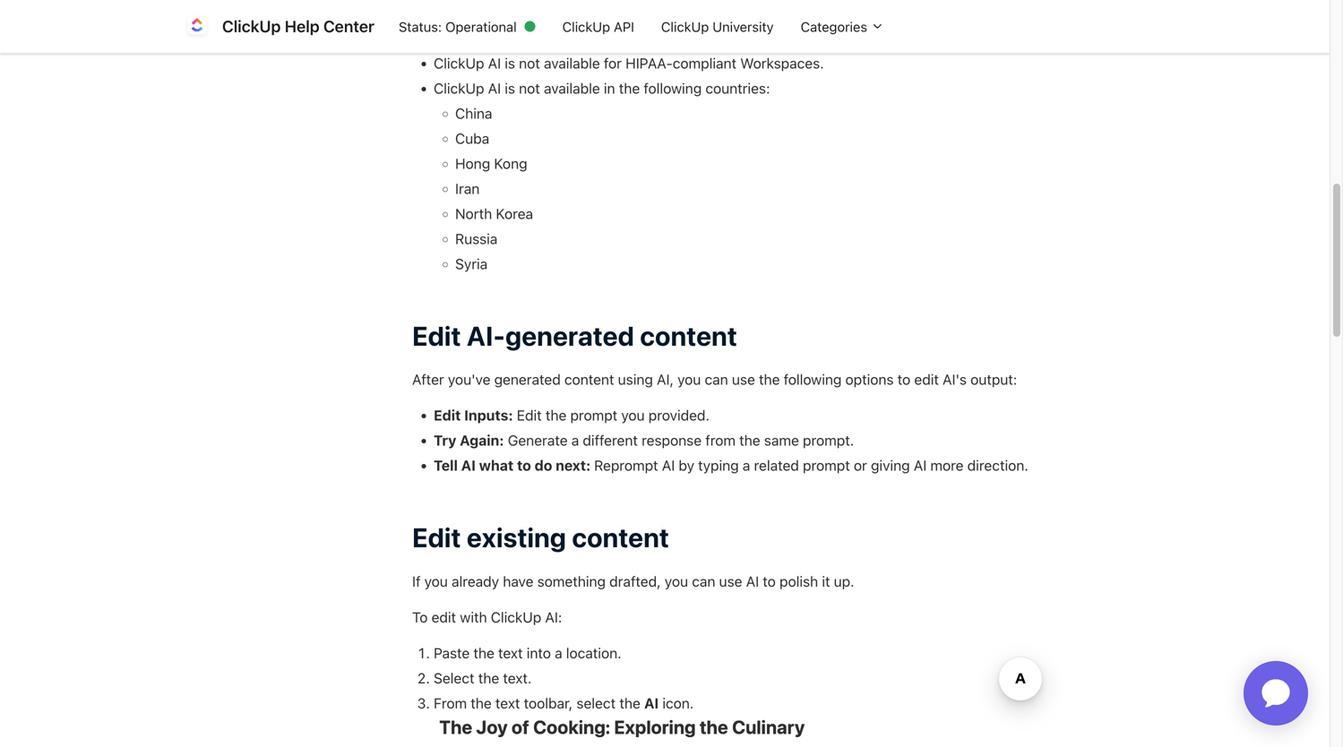 Task type: describe. For each thing, give the bounding box(es) containing it.
see all 16 articles link
[[183, 31, 296, 48]]

1 vertical spatial prompt
[[803, 457, 850, 474]]

edit for inputs:
[[434, 407, 461, 424]]

categories
[[801, 19, 871, 34]]

you right drafted,
[[665, 573, 688, 590]]

from
[[434, 695, 467, 712]]

edit ai-generated content
[[412, 320, 737, 352]]

generate
[[508, 432, 568, 449]]

different
[[583, 432, 638, 449]]

center
[[323, 17, 375, 36]]

if
[[412, 573, 421, 590]]

the left text. at the left of the page
[[478, 670, 499, 687]]

russia
[[455, 230, 498, 247]]

generated for ai-
[[505, 320, 634, 352]]

internal guests link
[[526, 1, 622, 18]]

polish
[[780, 573, 818, 590]]

external guests link
[[455, 26, 555, 43]]

2 vertical spatial content
[[572, 522, 669, 553]]

1 horizontal spatial edit
[[914, 371, 939, 388]]

members
[[434, 1, 495, 18]]

icon.
[[662, 695, 694, 712]]

already
[[452, 573, 499, 590]]

related
[[754, 457, 799, 474]]

the right from
[[739, 432, 760, 449]]

something
[[537, 573, 606, 590]]

text for into
[[498, 645, 523, 662]]

clickup api
[[562, 19, 634, 34]]

you right ai,
[[677, 371, 701, 388]]

from the text toolbar, select the ai icon.
[[434, 695, 694, 712]]

toolbar,
[[524, 695, 573, 712]]

ai right tell
[[461, 457, 476, 474]]

compliant
[[673, 54, 737, 72]]

1 vertical spatial a
[[743, 457, 750, 474]]

ai.
[[676, 26, 693, 43]]

paste the text into a location. select the text.
[[434, 645, 621, 687]]

workspaces.
[[740, 54, 824, 72]]

next:
[[556, 457, 591, 474]]

content for edit ai-generated content
[[640, 320, 737, 352]]

can for the
[[705, 371, 728, 388]]

china
[[455, 105, 492, 122]]

have
[[503, 573, 534, 590]]

response
[[642, 432, 702, 449]]

korea
[[496, 205, 533, 222]]

clickup ai is not available for hipaa-compliant workspaces. clickup ai is not available in the following countries: china cuba hong kong iran north korea russia syria
[[434, 54, 824, 272]]

1 horizontal spatial to
[[763, 573, 776, 590]]

use for ai,
[[732, 371, 755, 388]]

2 available from the top
[[544, 80, 600, 97]]

categories button
[[787, 10, 898, 43]]

you right if
[[424, 573, 448, 590]]

do
[[535, 457, 552, 474]]

articles
[[248, 31, 296, 48]]

internal
[[526, 1, 575, 18]]

16
[[229, 31, 245, 48]]

1 horizontal spatial guests
[[579, 1, 622, 18]]

members and internal guests external guests can't use clickup ai.
[[434, 1, 693, 43]]

paste
[[434, 645, 470, 662]]

2 is from the top
[[505, 80, 515, 97]]

for
[[604, 54, 622, 72]]

0 horizontal spatial prompt
[[570, 407, 618, 424]]

clickup help center link
[[183, 12, 385, 41]]

using
[[618, 371, 653, 388]]

from
[[705, 432, 736, 449]]

ai down external guests link
[[488, 54, 501, 72]]

syria
[[455, 255, 488, 272]]

output:
[[971, 371, 1017, 388]]

use inside members and internal guests external guests can't use clickup ai.
[[595, 26, 618, 43]]

screenshot of selecting text, clicking the ai icon in the text toolbar, and selecting an edit option from the dropdown. image
[[434, 714, 882, 747]]

you've
[[448, 371, 491, 388]]

ai,
[[657, 371, 674, 388]]

ai:
[[545, 609, 562, 626]]

clickup inside clickup university 'link'
[[661, 19, 709, 34]]

reprompt
[[594, 457, 658, 474]]

university
[[713, 19, 774, 34]]

after you've generated content using ai, you can use the following options to edit ai's output:
[[412, 371, 1017, 388]]

can for ai
[[692, 573, 715, 590]]

ai left icon.
[[644, 695, 659, 712]]

location.
[[566, 645, 621, 662]]

text.
[[503, 670, 532, 687]]

all
[[211, 31, 226, 48]]

status:
[[399, 19, 442, 34]]

1 is from the top
[[505, 54, 515, 72]]



Task type: vqa. For each thing, say whether or not it's contained in the screenshot.
leftmost the 'a'
yes



Task type: locate. For each thing, give the bounding box(es) containing it.
if you already have something drafted, you can use ai to polish it up.
[[412, 573, 854, 590]]

to left polish
[[763, 573, 776, 590]]

guests
[[579, 1, 622, 18], [512, 26, 555, 43]]

available
[[544, 54, 600, 72], [544, 80, 600, 97]]

the right in
[[619, 80, 640, 97]]

clickup university
[[661, 19, 774, 34]]

edit right "to"
[[432, 609, 456, 626]]

can't
[[559, 26, 591, 43]]

2 horizontal spatial a
[[743, 457, 750, 474]]

following inside clickup ai is not available for hipaa-compliant workspaces. clickup ai is not available in the following countries: china cuba hong kong iran north korea russia syria
[[644, 80, 702, 97]]

tell
[[434, 457, 458, 474]]

provided.
[[649, 407, 710, 424]]

generated
[[505, 320, 634, 352], [494, 371, 561, 388]]

edit
[[914, 371, 939, 388], [432, 609, 456, 626]]

ai-
[[467, 320, 505, 352]]

a inside paste the text into a location. select the text.
[[555, 645, 562, 662]]

1 available from the top
[[544, 54, 600, 72]]

can right ai,
[[705, 371, 728, 388]]

edit for existing
[[412, 522, 461, 553]]

ai left more
[[914, 457, 927, 474]]

up.
[[834, 573, 854, 590]]

the right select
[[619, 695, 640, 712]]

0 vertical spatial text
[[498, 645, 523, 662]]

the right paste at the left bottom of the page
[[473, 645, 494, 662]]

see
[[183, 31, 207, 48]]

options
[[845, 371, 894, 388]]

by
[[679, 457, 694, 474]]

to
[[412, 609, 428, 626]]

help
[[285, 17, 320, 36]]

the right "from"
[[471, 695, 492, 712]]

a
[[571, 432, 579, 449], [743, 457, 750, 474], [555, 645, 562, 662]]

status: operational
[[399, 19, 517, 34]]

to right options
[[898, 371, 911, 388]]

the inside clickup ai is not available for hipaa-compliant workspaces. clickup ai is not available in the following countries: china cuba hong kong iran north korea russia syria
[[619, 80, 640, 97]]

generated for you've
[[494, 371, 561, 388]]

2 vertical spatial to
[[763, 573, 776, 590]]

try
[[434, 432, 456, 449]]

existing
[[467, 522, 566, 553]]

to
[[898, 371, 911, 388], [517, 457, 531, 474], [763, 573, 776, 590]]

hipaa-
[[626, 54, 673, 72]]

1 horizontal spatial prompt
[[803, 457, 850, 474]]

available left in
[[544, 80, 600, 97]]

1 vertical spatial available
[[544, 80, 600, 97]]

to left do at the left bottom of the page
[[517, 457, 531, 474]]

1 vertical spatial following
[[784, 371, 842, 388]]

it
[[822, 573, 830, 590]]

0 vertical spatial a
[[571, 432, 579, 449]]

1 vertical spatial generated
[[494, 371, 561, 388]]

edit for ai-
[[412, 320, 461, 352]]

0 vertical spatial not
[[519, 54, 540, 72]]

use up for
[[595, 26, 618, 43]]

1 vertical spatial use
[[732, 371, 755, 388]]

1 horizontal spatial a
[[571, 432, 579, 449]]

2 horizontal spatial to
[[898, 371, 911, 388]]

drafted,
[[609, 573, 661, 590]]

edit left ai's
[[914, 371, 939, 388]]

you up different
[[621, 407, 645, 424]]

edit up after
[[412, 320, 461, 352]]

text up text. at the left of the page
[[498, 645, 523, 662]]

a up next:
[[571, 432, 579, 449]]

0 horizontal spatial edit
[[432, 609, 456, 626]]

2 not from the top
[[519, 80, 540, 97]]

generated up inputs:
[[494, 371, 561, 388]]

0 horizontal spatial guests
[[512, 26, 555, 43]]

1 vertical spatial guests
[[512, 26, 555, 43]]

following left options
[[784, 371, 842, 388]]

select
[[434, 670, 475, 687]]

ai up china
[[488, 80, 501, 97]]

cuba
[[455, 130, 489, 147]]

into
[[527, 645, 551, 662]]

the up same
[[759, 371, 780, 388]]

use left polish
[[719, 573, 742, 590]]

0 horizontal spatial to
[[517, 457, 531, 474]]

1 vertical spatial text
[[495, 695, 520, 712]]

text inside paste the text into a location. select the text.
[[498, 645, 523, 662]]

0 vertical spatial available
[[544, 54, 600, 72]]

ai's
[[943, 371, 967, 388]]

with
[[460, 609, 487, 626]]

0 vertical spatial following
[[644, 80, 702, 97]]

direction.
[[967, 457, 1028, 474]]

0 vertical spatial guests
[[579, 1, 622, 18]]

use
[[595, 26, 618, 43], [732, 371, 755, 388], [719, 573, 742, 590]]

clickup api link
[[549, 10, 648, 43]]

2 vertical spatial a
[[555, 645, 562, 662]]

application
[[1222, 640, 1330, 747]]

you inside "edit inputs: edit the prompt you provided. try again: generate a different response from the same prompt. tell ai what to do next: reprompt ai by typing a related prompt or giving ai more direction."
[[621, 407, 645, 424]]

or
[[854, 457, 867, 474]]

ai left polish
[[746, 573, 759, 590]]

0 vertical spatial edit
[[914, 371, 939, 388]]

prompt.
[[803, 432, 854, 449]]

what
[[479, 457, 514, 474]]

clickup inside clickup api link
[[562, 19, 610, 34]]

ai
[[488, 54, 501, 72], [488, 80, 501, 97], [461, 457, 476, 474], [662, 457, 675, 474], [914, 457, 927, 474], [746, 573, 759, 590], [644, 695, 659, 712]]

content up ai,
[[640, 320, 737, 352]]

edit up if
[[412, 522, 461, 553]]

text for toolbar,
[[495, 695, 520, 712]]

see all 16 articles
[[183, 31, 296, 48]]

0 vertical spatial to
[[898, 371, 911, 388]]

content up if you already have something drafted, you can use ai to polish it up.
[[572, 522, 669, 553]]

edit inputs: edit the prompt you provided. try again: generate a different response from the same prompt. tell ai what to do next: reprompt ai by typing a related prompt or giving ai more direction.
[[434, 407, 1028, 474]]

more
[[930, 457, 964, 474]]

0 horizontal spatial a
[[555, 645, 562, 662]]

0 vertical spatial is
[[505, 54, 515, 72]]

content
[[640, 320, 737, 352], [564, 371, 614, 388], [572, 522, 669, 553]]

the
[[619, 80, 640, 97], [759, 371, 780, 388], [546, 407, 567, 424], [739, 432, 760, 449], [473, 645, 494, 662], [478, 670, 499, 687], [471, 695, 492, 712], [619, 695, 640, 712]]

clickup inside members and internal guests external guests can't use clickup ai.
[[622, 26, 673, 43]]

0 vertical spatial generated
[[505, 320, 634, 352]]

prompt
[[570, 407, 618, 424], [803, 457, 850, 474]]

2 vertical spatial use
[[719, 573, 742, 590]]

0 vertical spatial prompt
[[570, 407, 618, 424]]

kong
[[494, 155, 527, 172]]

1 horizontal spatial following
[[784, 371, 842, 388]]

edit
[[412, 320, 461, 352], [434, 407, 461, 424], [517, 407, 542, 424], [412, 522, 461, 553]]

clickup inside the clickup help center link
[[222, 17, 281, 36]]

text
[[498, 645, 523, 662], [495, 695, 520, 712]]

ai left by
[[662, 457, 675, 474]]

after
[[412, 371, 444, 388]]

can right drafted,
[[692, 573, 715, 590]]

0 vertical spatial can
[[705, 371, 728, 388]]

not
[[519, 54, 540, 72], [519, 80, 540, 97]]

edit up generate
[[517, 407, 542, 424]]

you
[[677, 371, 701, 388], [621, 407, 645, 424], [424, 573, 448, 590], [665, 573, 688, 590]]

content for after you've generated content using ai, you can use the following options to edit ai's output:
[[564, 371, 614, 388]]

0 vertical spatial content
[[640, 320, 737, 352]]

typing
[[698, 457, 739, 474]]

countries:
[[705, 80, 770, 97]]

1 vertical spatial edit
[[432, 609, 456, 626]]

and
[[498, 1, 523, 18]]

inputs:
[[464, 407, 513, 424]]

iran
[[455, 180, 480, 197]]

prompt up different
[[570, 407, 618, 424]]

clickup university link
[[648, 10, 787, 43]]

to edit with clickup ai:
[[412, 609, 562, 626]]

1 vertical spatial can
[[692, 573, 715, 590]]

to inside "edit inputs: edit the prompt you provided. try again: generate a different response from the same prompt. tell ai what to do next: reprompt ai by typing a related prompt or giving ai more direction."
[[517, 457, 531, 474]]

clickup help help center home page image
[[183, 12, 211, 41]]

1 vertical spatial is
[[505, 80, 515, 97]]

prompt down the prompt.
[[803, 457, 850, 474]]

in
[[604, 80, 615, 97]]

1 vertical spatial not
[[519, 80, 540, 97]]

same
[[764, 432, 799, 449]]

external
[[455, 26, 508, 43]]

north
[[455, 205, 492, 222]]

guests down internal
[[512, 26, 555, 43]]

0 horizontal spatial following
[[644, 80, 702, 97]]

giving
[[871, 457, 910, 474]]

a right typing
[[743, 457, 750, 474]]

content left using
[[564, 371, 614, 388]]

1 vertical spatial to
[[517, 457, 531, 474]]

the up generate
[[546, 407, 567, 424]]

select
[[577, 695, 616, 712]]

a right into
[[555, 645, 562, 662]]

generated up using
[[505, 320, 634, 352]]

text down text. at the left of the page
[[495, 695, 520, 712]]

0 vertical spatial use
[[595, 26, 618, 43]]

edit existing content
[[412, 522, 669, 553]]

available down can't
[[544, 54, 600, 72]]

hong
[[455, 155, 490, 172]]

use up "edit inputs: edit the prompt you provided. try again: generate a different response from the same prompt. tell ai what to do next: reprompt ai by typing a related prompt or giving ai more direction."
[[732, 371, 755, 388]]

1 vertical spatial content
[[564, 371, 614, 388]]

edit up "try"
[[434, 407, 461, 424]]

1 not from the top
[[519, 54, 540, 72]]

guests up clickup api
[[579, 1, 622, 18]]

again:
[[460, 432, 504, 449]]

following down hipaa-
[[644, 80, 702, 97]]

api
[[614, 19, 634, 34]]

use for drafted,
[[719, 573, 742, 590]]

clickup help center
[[222, 17, 375, 36]]



